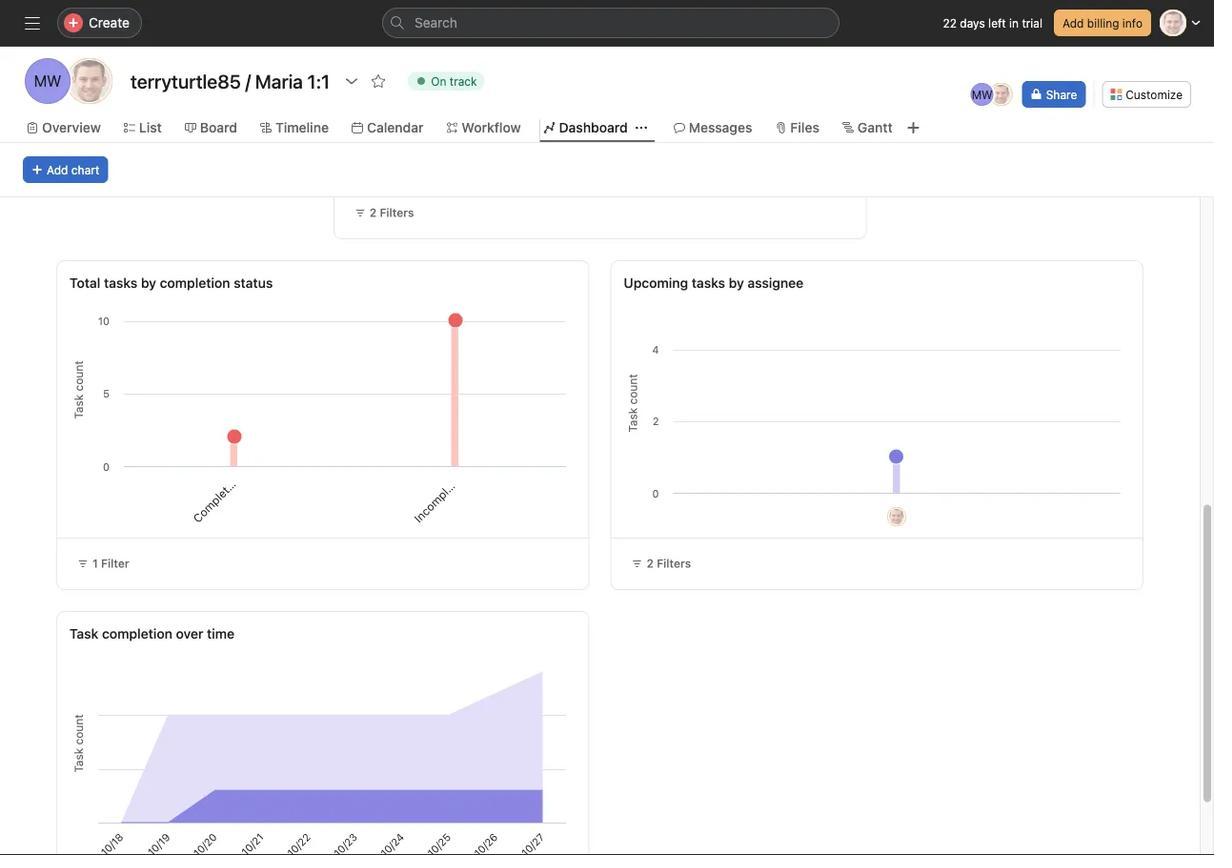 Task type: describe. For each thing, give the bounding box(es) containing it.
calendar link
[[352, 117, 424, 138]]

create button
[[57, 8, 142, 38]]

board
[[200, 120, 237, 135]]

upcoming
[[624, 275, 689, 291]]

over time
[[176, 626, 235, 642]]

1 horizontal spatial 2 filters button
[[623, 550, 700, 577]]

tasks for by assignee
[[692, 275, 726, 291]]

create
[[89, 15, 130, 31]]

chart
[[71, 163, 99, 176]]

share
[[1047, 88, 1078, 101]]

workflow link
[[447, 117, 521, 138]]

share button
[[1023, 81, 1086, 108]]

files link
[[776, 117, 820, 138]]

1 horizontal spatial tt
[[890, 510, 904, 523]]

add tab image
[[906, 120, 922, 135]]

add chart button
[[23, 156, 108, 183]]

task
[[70, 626, 99, 642]]

1 horizontal spatial mw
[[972, 88, 993, 101]]

filters for right 2 filters button
[[657, 557, 691, 570]]

days
[[960, 16, 986, 30]]

by assignee
[[729, 275, 804, 291]]

2 filters for top 2 filters button
[[370, 206, 414, 219]]

on
[[431, 74, 447, 88]]

add billing info
[[1063, 16, 1143, 30]]

0 vertical spatial 2 filters button
[[346, 199, 423, 226]]

dashboard link
[[544, 117, 628, 138]]

filter
[[101, 557, 129, 570]]

1 filter button
[[69, 550, 138, 577]]

customize button
[[1103, 81, 1192, 108]]

dashboard
[[559, 120, 628, 135]]

incomplete
[[412, 474, 464, 525]]

task completion over time
[[70, 626, 235, 642]]

workflow
[[462, 120, 521, 135]]

board link
[[185, 117, 237, 138]]

completed
[[191, 474, 242, 525]]

timeline link
[[260, 117, 329, 138]]

info
[[1123, 16, 1143, 30]]



Task type: locate. For each thing, give the bounding box(es) containing it.
on track button
[[400, 68, 494, 94]]

1 vertical spatial filters
[[657, 557, 691, 570]]

left
[[989, 16, 1007, 30]]

completion status
[[160, 275, 273, 291]]

1 horizontal spatial 2
[[647, 557, 654, 570]]

1 tasks from the left
[[104, 275, 138, 291]]

1 vertical spatial 2
[[647, 557, 654, 570]]

1 horizontal spatial tasks
[[692, 275, 726, 291]]

1
[[92, 557, 98, 570]]

None text field
[[126, 64, 335, 98]]

filters
[[380, 206, 414, 219], [657, 557, 691, 570]]

1 vertical spatial 2 filters
[[647, 557, 691, 570]]

0 horizontal spatial mw
[[34, 72, 61, 90]]

expand sidebar image
[[25, 15, 40, 31]]

in
[[1010, 16, 1019, 30]]

2 horizontal spatial tt
[[995, 88, 1009, 101]]

0 vertical spatial add
[[1063, 16, 1085, 30]]

add left billing
[[1063, 16, 1085, 30]]

mw up overview link
[[34, 72, 61, 90]]

show options image
[[344, 73, 360, 89]]

22
[[943, 16, 957, 30]]

0 horizontal spatial 2 filters button
[[346, 199, 423, 226]]

filters for top 2 filters button
[[380, 206, 414, 219]]

messages
[[689, 120, 753, 135]]

1 vertical spatial add
[[47, 163, 68, 176]]

search list box
[[382, 8, 840, 38]]

add for add billing info
[[1063, 16, 1085, 30]]

overview
[[42, 120, 101, 135]]

tasks
[[104, 275, 138, 291], [692, 275, 726, 291]]

gantt link
[[843, 117, 893, 138]]

0 vertical spatial 2
[[370, 206, 377, 219]]

add inside add billing info button
[[1063, 16, 1085, 30]]

tasks left by
[[104, 275, 138, 291]]

2
[[370, 206, 377, 219], [647, 557, 654, 570]]

tab actions image
[[636, 122, 647, 133]]

0 vertical spatial 2 filters
[[370, 206, 414, 219]]

2 tasks from the left
[[692, 275, 726, 291]]

tasks right upcoming
[[692, 275, 726, 291]]

mw left share button
[[972, 88, 993, 101]]

list
[[139, 120, 162, 135]]

0 vertical spatial filters
[[380, 206, 414, 219]]

by
[[141, 275, 156, 291]]

add left chart
[[47, 163, 68, 176]]

0 horizontal spatial 2 filters
[[370, 206, 414, 219]]

add
[[1063, 16, 1085, 30], [47, 163, 68, 176]]

timeline
[[276, 120, 329, 135]]

upcoming tasks by assignee
[[624, 275, 804, 291]]

add chart
[[47, 163, 99, 176]]

completion
[[102, 626, 173, 642]]

track
[[450, 74, 477, 88]]

1 horizontal spatial add
[[1063, 16, 1085, 30]]

2 filters button
[[346, 199, 423, 226], [623, 550, 700, 577]]

calendar
[[367, 120, 424, 135]]

list link
[[124, 117, 162, 138]]

overview link
[[27, 117, 101, 138]]

2 filters for right 2 filters button
[[647, 557, 691, 570]]

1 horizontal spatial 2 filters
[[647, 557, 691, 570]]

1 filter
[[92, 557, 129, 570]]

tt
[[80, 72, 99, 90], [995, 88, 1009, 101], [890, 510, 904, 523]]

gantt
[[858, 120, 893, 135]]

total
[[70, 275, 100, 291]]

0 horizontal spatial tt
[[80, 72, 99, 90]]

on track
[[431, 74, 477, 88]]

customize
[[1126, 88, 1183, 101]]

0 horizontal spatial tasks
[[104, 275, 138, 291]]

add for add chart
[[47, 163, 68, 176]]

2 filters
[[370, 206, 414, 219], [647, 557, 691, 570]]

0 horizontal spatial filters
[[380, 206, 414, 219]]

search
[[415, 15, 458, 31]]

total tasks by completion status
[[70, 275, 273, 291]]

0 horizontal spatial add
[[47, 163, 68, 176]]

1 horizontal spatial filters
[[657, 557, 691, 570]]

add billing info button
[[1055, 10, 1152, 36]]

0 horizontal spatial 2
[[370, 206, 377, 219]]

billing
[[1088, 16, 1120, 30]]

1 vertical spatial 2 filters button
[[623, 550, 700, 577]]

add inside button
[[47, 163, 68, 176]]

tasks for by
[[104, 275, 138, 291]]

search button
[[382, 8, 840, 38]]

files
[[791, 120, 820, 135]]

mw
[[34, 72, 61, 90], [972, 88, 993, 101]]

add to starred image
[[371, 73, 386, 89]]

trial
[[1023, 16, 1043, 30]]

22 days left in trial
[[943, 16, 1043, 30]]

messages link
[[674, 117, 753, 138]]



Task type: vqa. For each thing, say whether or not it's contained in the screenshot.
Customize
yes



